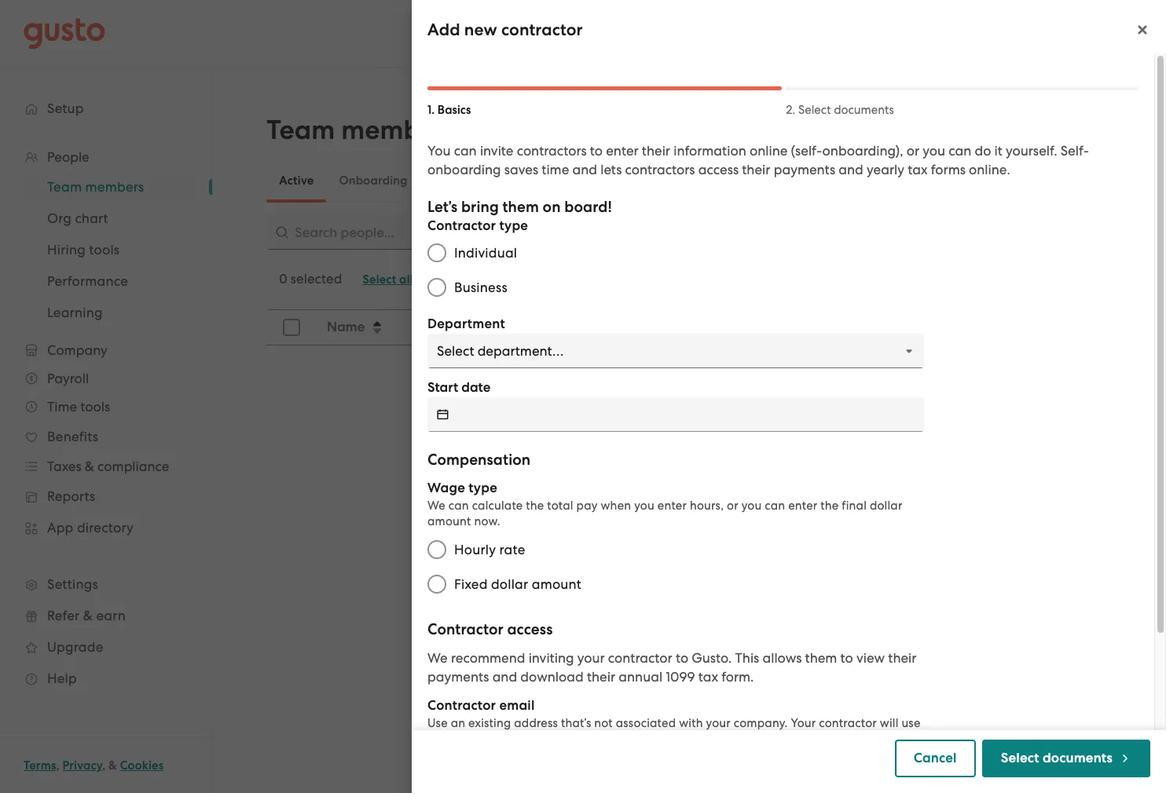 Task type: locate. For each thing, give the bounding box(es) containing it.
contractor inside contractor email use an existing address that's not associated with your company. your contractor will use this email to sign in to gusto and receive certain personal info.
[[819, 717, 877, 731]]

we inside we recommend inviting your contractor to gusto. this allows them to view their payments and download their annual 1099 tax form.
[[428, 651, 448, 666]]

0 horizontal spatial select
[[363, 273, 396, 287]]

1 the from the left
[[526, 499, 544, 513]]

type for contractor
[[499, 218, 528, 234]]

them left on
[[503, 198, 539, 216]]

their up dismissed button
[[642, 143, 670, 159]]

you right hours,
[[742, 499, 762, 513]]

0 horizontal spatial the
[[526, 499, 544, 513]]

1 vertical spatial type
[[910, 319, 938, 336]]

compensation
[[428, 451, 531, 469]]

department button
[[465, 311, 682, 344]]

0 horizontal spatial type
[[469, 480, 498, 497]]

2 horizontal spatial enter
[[788, 499, 818, 513]]

will
[[880, 717, 899, 731]]

1 horizontal spatial amount
[[532, 577, 582, 593]]

can
[[454, 143, 477, 159], [949, 143, 972, 159], [449, 499, 469, 513], [765, 499, 785, 513]]

select
[[798, 103, 831, 117], [363, 273, 396, 287], [1001, 751, 1040, 767]]

1 horizontal spatial your
[[706, 717, 731, 731]]

Hourly rate radio
[[420, 533, 454, 567]]

name
[[327, 319, 365, 336]]

enter left hours,
[[658, 499, 687, 513]]

type right employment
[[910, 319, 938, 336]]

enter left final
[[788, 499, 818, 513]]

type inside button
[[910, 319, 938, 336]]

1 vertical spatial select
[[363, 273, 396, 287]]

select for the select documents button
[[1001, 751, 1040, 767]]

their right view
[[888, 651, 917, 666]]

2 vertical spatial select
[[1001, 751, 1040, 767]]

dismissed button
[[605, 162, 686, 200]]

hourly rate
[[454, 542, 525, 558]]

add
[[428, 20, 460, 40]]

we down the wage
[[428, 499, 446, 513]]

1 horizontal spatial access
[[698, 162, 739, 178]]

, left &
[[102, 759, 106, 773]]

payments down (self-
[[774, 162, 836, 178]]

your right inviting
[[577, 651, 605, 666]]

contractor down bring
[[428, 218, 496, 234]]

0 horizontal spatial them
[[503, 198, 539, 216]]

0 vertical spatial contractor
[[428, 218, 496, 234]]

1 horizontal spatial you
[[742, 499, 762, 513]]

your up personal
[[706, 717, 731, 731]]

tax down gusto.
[[698, 670, 718, 685]]

invite
[[480, 143, 514, 159]]

department inside button
[[474, 319, 550, 336]]

to left view
[[841, 651, 853, 666]]

dollar inside wage type we can calculate the total pay when you enter hours, or you can enter the final dollar amount now.
[[870, 499, 903, 513]]

can up 'forms'
[[949, 143, 972, 159]]

2 vertical spatial type
[[469, 480, 498, 497]]

0 vertical spatial access
[[698, 162, 739, 178]]

tax left 'forms'
[[908, 162, 928, 178]]

amount inside wage type we can calculate the total pay when you enter hours, or you can enter the final dollar amount now.
[[428, 515, 471, 529]]

personal
[[698, 732, 747, 747]]

type inside wage type we can calculate the total pay when you enter hours, or you can enter the final dollar amount now.
[[469, 480, 498, 497]]

pay
[[577, 499, 598, 513]]

payments inside you can invite contractors to enter their information online (self-onboarding), or you can do it yourself. self- onboarding saves time and lets contractors access their payments and yearly tax forms online.
[[774, 162, 836, 178]]

can down the wage
[[449, 499, 469, 513]]

sign
[[499, 732, 521, 747]]

all left business radio
[[399, 273, 413, 287]]

add a contractor dialog
[[412, 0, 1166, 794]]

selected
[[291, 271, 342, 287]]

0 vertical spatial contractor
[[501, 20, 583, 40]]

Start date field
[[457, 398, 924, 432]]

amount up inviting
[[532, 577, 582, 593]]

start date
[[428, 380, 491, 396]]

2 horizontal spatial contractor
[[819, 717, 877, 731]]

the
[[526, 499, 544, 513], [821, 499, 839, 513]]

2 we from the top
[[428, 651, 448, 666]]

1 horizontal spatial or
[[907, 143, 920, 159]]

privacy
[[63, 759, 102, 773]]

, left privacy link
[[56, 759, 60, 773]]

and inside contractor email use an existing address that's not associated with your company. your contractor will use this email to sign in to gusto and receive certain personal info.
[[588, 732, 610, 747]]

&
[[109, 759, 117, 773]]

existing
[[469, 717, 511, 731]]

select documents inside button
[[1001, 751, 1113, 767]]

amount
[[428, 515, 471, 529], [532, 577, 582, 593]]

your inside contractor email use an existing address that's not associated with your company. your contractor will use this email to sign in to gusto and receive certain personal info.
[[706, 717, 731, 731]]

documents
[[834, 103, 894, 117], [1043, 751, 1113, 767]]

2 , from the left
[[102, 759, 106, 773]]

0 horizontal spatial all
[[399, 273, 413, 287]]

team members
[[267, 114, 457, 146]]

1 horizontal spatial payments
[[774, 162, 836, 178]]

1 horizontal spatial the
[[821, 499, 839, 513]]

tax inside you can invite contractors to enter their information online (self-onboarding), or you can do it yourself. self- onboarding saves time and lets contractors access their payments and yearly tax forms online.
[[908, 162, 928, 178]]

0 vertical spatial select documents
[[798, 103, 894, 117]]

0 horizontal spatial contractor
[[501, 20, 583, 40]]

1 horizontal spatial select
[[798, 103, 831, 117]]

it
[[995, 143, 1003, 159]]

them inside we recommend inviting your contractor to gusto. this allows them to view their payments and download their annual 1099 tax form.
[[805, 651, 837, 666]]

0 horizontal spatial select documents
[[798, 103, 894, 117]]

dollar
[[870, 499, 903, 513], [491, 577, 528, 593]]

1 we from the top
[[428, 499, 446, 513]]

0 vertical spatial documents
[[834, 103, 894, 117]]

yearly
[[867, 162, 905, 178]]

contractors right "lets"
[[625, 162, 695, 178]]

1 horizontal spatial all
[[462, 273, 476, 287]]

1 horizontal spatial select documents
[[1001, 751, 1113, 767]]

2 horizontal spatial select
[[1001, 751, 1040, 767]]

date
[[461, 380, 491, 396]]

Fixed dollar amount radio
[[420, 567, 454, 602]]

contractor inside contractor email use an existing address that's not associated with your company. your contractor will use this email to sign in to gusto and receive certain personal info.
[[428, 698, 496, 714]]

rate
[[499, 542, 525, 558]]

1 horizontal spatial documents
[[1043, 751, 1113, 767]]

0 vertical spatial type
[[499, 218, 528, 234]]

0 vertical spatial dollar
[[870, 499, 903, 513]]

or right onboarding), on the right
[[907, 143, 920, 159]]

terms
[[24, 759, 56, 773]]

enter
[[606, 143, 639, 159], [658, 499, 687, 513], [788, 499, 818, 513]]

0 horizontal spatial email
[[450, 732, 481, 747]]

clear all button
[[421, 267, 483, 292]]

and left "lets"
[[573, 162, 597, 178]]

people
[[681, 489, 724, 505]]

1 horizontal spatial type
[[499, 218, 528, 234]]

contractor for contractor type
[[428, 218, 496, 234]]

1 vertical spatial or
[[727, 499, 739, 513]]

when
[[601, 499, 631, 513]]

1 contractor from the top
[[428, 218, 496, 234]]

email down an
[[450, 732, 481, 747]]

access
[[698, 162, 739, 178], [507, 621, 553, 639]]

1 vertical spatial select documents
[[1001, 751, 1113, 767]]

type
[[499, 218, 528, 234], [910, 319, 938, 336], [469, 480, 498, 497]]

you can invite contractors to enter their information online (self-onboarding), or you can do it yourself. self- onboarding saves time and lets contractors access their payments and yearly tax forms online.
[[428, 143, 1089, 178]]

dollar down rate at the left
[[491, 577, 528, 593]]

form.
[[722, 670, 754, 685]]

0 horizontal spatial amount
[[428, 515, 471, 529]]

access down information at the top
[[698, 162, 739, 178]]

found
[[728, 489, 764, 505]]

access up inviting
[[507, 621, 553, 639]]

new
[[464, 20, 497, 40]]

2 vertical spatial contractor
[[819, 717, 877, 731]]

associated
[[616, 717, 676, 731]]

1 horizontal spatial contractors
[[625, 162, 695, 178]]

or
[[907, 143, 920, 159], [727, 499, 739, 513]]

your
[[577, 651, 605, 666], [706, 717, 731, 731]]

their down online
[[742, 162, 771, 178]]

offboarding button
[[510, 162, 605, 200]]

Search people... field
[[267, 215, 644, 250]]

and down not
[[588, 732, 610, 747]]

0 horizontal spatial access
[[507, 621, 553, 639]]

payments
[[774, 162, 836, 178], [428, 670, 489, 685]]

contractor up the recommend
[[428, 621, 504, 639]]

0 vertical spatial your
[[577, 651, 605, 666]]

dollar right final
[[870, 499, 903, 513]]

2 horizontal spatial type
[[910, 319, 938, 336]]

0 vertical spatial them
[[503, 198, 539, 216]]

them right 'allows'
[[805, 651, 837, 666]]

payments inside we recommend inviting your contractor to gusto. this allows them to view their payments and download their annual 1099 tax form.
[[428, 670, 489, 685]]

basics
[[438, 103, 471, 117]]

contractor for contractor access
[[428, 621, 504, 639]]

contractor up an
[[428, 698, 496, 714]]

email up the address
[[499, 698, 535, 714]]

and down the recommend
[[493, 670, 517, 685]]

type down let's bring them on board!
[[499, 218, 528, 234]]

select inside select all button
[[363, 273, 396, 287]]

0 vertical spatial email
[[499, 698, 535, 714]]

active button
[[267, 162, 326, 200]]

to up "lets"
[[590, 143, 603, 159]]

1 vertical spatial payments
[[428, 670, 489, 685]]

payments down the recommend
[[428, 670, 489, 685]]

1 vertical spatial them
[[805, 651, 837, 666]]

enter inside you can invite contractors to enter their information online (self-onboarding), or you can do it yourself. self- onboarding saves time and lets contractors access their payments and yearly tax forms online.
[[606, 143, 639, 159]]

the left final
[[821, 499, 839, 513]]

1 horizontal spatial them
[[805, 651, 837, 666]]

0 vertical spatial contractors
[[517, 143, 587, 159]]

select for select all button
[[363, 273, 396, 287]]

all right clear
[[462, 273, 476, 287]]

0 horizontal spatial enter
[[606, 143, 639, 159]]

1 horizontal spatial tax
[[908, 162, 928, 178]]

1 horizontal spatial contractor
[[608, 651, 673, 666]]

to up the 1099
[[676, 651, 689, 666]]

you up 'forms'
[[923, 143, 945, 159]]

we left the recommend
[[428, 651, 448, 666]]

to inside you can invite contractors to enter their information online (self-onboarding), or you can do it yourself. self- onboarding saves time and lets contractors access their payments and yearly tax forms online.
[[590, 143, 603, 159]]

0 horizontal spatial or
[[727, 499, 739, 513]]

contractors up 'time'
[[517, 143, 587, 159]]

0 horizontal spatial payments
[[428, 670, 489, 685]]

0 vertical spatial or
[[907, 143, 920, 159]]

in
[[524, 732, 534, 747]]

you left no
[[634, 499, 655, 513]]

1 vertical spatial contractor
[[608, 651, 673, 666]]

gusto
[[552, 732, 585, 747]]

calendar outline image
[[437, 407, 449, 423]]

contractor right new
[[501, 20, 583, 40]]

2 contractor from the top
[[428, 621, 504, 639]]

cookies button
[[120, 757, 164, 776]]

that's
[[561, 717, 591, 731]]

1 horizontal spatial ,
[[102, 759, 106, 773]]

department inside dialog main content element
[[428, 316, 505, 332]]

0 vertical spatial amount
[[428, 515, 471, 529]]

name button
[[318, 311, 463, 344]]

this
[[735, 651, 759, 666]]

1 vertical spatial contractor
[[428, 621, 504, 639]]

1 vertical spatial tax
[[698, 670, 718, 685]]

1 horizontal spatial enter
[[658, 499, 687, 513]]

view
[[857, 651, 885, 666]]

you
[[428, 143, 451, 159]]

we inside wage type we can calculate the total pay when you enter hours, or you can enter the final dollar amount now.
[[428, 499, 446, 513]]

to down 'existing'
[[484, 732, 496, 747]]

the left total
[[526, 499, 544, 513]]

0 horizontal spatial your
[[577, 651, 605, 666]]

3 contractor from the top
[[428, 698, 496, 714]]

home image
[[24, 18, 105, 49]]

select documents
[[798, 103, 894, 117], [1001, 751, 1113, 767]]

1 vertical spatial we
[[428, 651, 448, 666]]

1 vertical spatial email
[[450, 732, 481, 747]]

0 vertical spatial tax
[[908, 162, 928, 178]]

contractor up annual
[[608, 651, 673, 666]]

onboarding button
[[326, 162, 420, 200]]

online
[[750, 143, 788, 159]]

annual
[[619, 670, 663, 685]]

2 vertical spatial contractor
[[428, 698, 496, 714]]

all
[[399, 273, 413, 287], [462, 273, 476, 287]]

0 horizontal spatial tax
[[698, 670, 718, 685]]

amount up 'hourly rate' radio
[[428, 515, 471, 529]]

1 all from the left
[[399, 273, 413, 287]]

0 horizontal spatial ,
[[56, 759, 60, 773]]

0 horizontal spatial contractors
[[517, 143, 587, 159]]

0 horizontal spatial documents
[[834, 103, 894, 117]]

0 horizontal spatial dollar
[[491, 577, 528, 593]]

1099
[[666, 670, 695, 685]]

contractor access
[[428, 621, 553, 639]]

calculate
[[472, 499, 523, 513]]

and
[[573, 162, 597, 178], [839, 162, 864, 178], [493, 670, 517, 685], [588, 732, 610, 747]]

their left annual
[[587, 670, 615, 685]]

0 vertical spatial payments
[[774, 162, 836, 178]]

0 vertical spatial select
[[798, 103, 831, 117]]

0 vertical spatial we
[[428, 499, 446, 513]]

enter up "lets"
[[606, 143, 639, 159]]

type up calculate
[[469, 480, 498, 497]]

access inside you can invite contractors to enter their information online (self-onboarding), or you can do it yourself. self- onboarding saves time and lets contractors access their payments and yearly tax forms online.
[[698, 162, 739, 178]]

department
[[428, 316, 505, 332], [474, 319, 550, 336]]

contractor left will
[[819, 717, 877, 731]]

1 vertical spatial documents
[[1043, 751, 1113, 767]]

select inside button
[[1001, 751, 1040, 767]]

2 horizontal spatial you
[[923, 143, 945, 159]]

2 all from the left
[[462, 273, 476, 287]]

or right hours,
[[727, 499, 739, 513]]

forms
[[931, 162, 966, 178]]

1 horizontal spatial dollar
[[870, 499, 903, 513]]

use
[[428, 717, 448, 731]]

1 vertical spatial your
[[706, 717, 731, 731]]

them
[[503, 198, 539, 216], [805, 651, 837, 666]]



Task type: vqa. For each thing, say whether or not it's contained in the screenshot.
list
no



Task type: describe. For each thing, give the bounding box(es) containing it.
cancel button
[[895, 740, 976, 778]]

receive
[[613, 732, 653, 747]]

tax inside we recommend inviting your contractor to gusto. this allows them to view their payments and download their annual 1099 tax form.
[[698, 670, 718, 685]]

1 , from the left
[[56, 759, 60, 773]]

certain
[[656, 732, 695, 747]]

wage type we can calculate the total pay when you enter hours, or you can enter the final dollar amount now.
[[428, 480, 903, 529]]

dialog main content element
[[412, 53, 1166, 794]]

your inside we recommend inviting your contractor to gusto. this allows them to view their payments and download their annual 1099 tax form.
[[577, 651, 605, 666]]

fixed
[[454, 577, 488, 593]]

can up onboarding
[[454, 143, 477, 159]]

select documents inside dialog main content element
[[798, 103, 894, 117]]

download
[[521, 670, 584, 685]]

saves
[[504, 162, 538, 178]]

add new contractor
[[428, 20, 583, 40]]

1 vertical spatial contractors
[[625, 162, 695, 178]]

hourly
[[454, 542, 496, 558]]

documents inside dialog main content element
[[834, 103, 894, 117]]

now.
[[474, 515, 500, 529]]

online.
[[969, 162, 1011, 178]]

(self-
[[791, 143, 823, 159]]

let's bring them on board!
[[428, 198, 612, 216]]

Individual radio
[[420, 236, 454, 270]]

0 horizontal spatial you
[[634, 499, 655, 513]]

or inside you can invite contractors to enter their information online (self-onboarding), or you can do it yourself. self- onboarding saves time and lets contractors access their payments and yearly tax forms online.
[[907, 143, 920, 159]]

this
[[428, 732, 447, 747]]

allows
[[763, 651, 802, 666]]

we recommend inviting your contractor to gusto. this allows them to view their payments and download their annual 1099 tax form.
[[428, 651, 917, 685]]

onboarding
[[339, 174, 408, 188]]

hours,
[[690, 499, 724, 513]]

select all
[[363, 273, 413, 287]]

terms , privacy , & cookies
[[24, 759, 164, 773]]

fixed dollar amount
[[454, 577, 582, 593]]

and down onboarding), on the right
[[839, 162, 864, 178]]

select documents button
[[982, 740, 1151, 778]]

information
[[674, 143, 746, 159]]

select inside dialog main content element
[[798, 103, 831, 117]]

2 the from the left
[[821, 499, 839, 513]]

cookies
[[120, 759, 164, 773]]

0
[[279, 271, 287, 287]]

no
[[659, 489, 678, 505]]

1 vertical spatial access
[[507, 621, 553, 639]]

privacy link
[[63, 759, 102, 773]]

self-
[[1061, 143, 1089, 159]]

bring
[[461, 198, 499, 216]]

all for clear all
[[462, 273, 476, 287]]

1 horizontal spatial email
[[499, 698, 535, 714]]

Business radio
[[420, 270, 454, 305]]

gusto.
[[692, 651, 732, 666]]

contractor email use an existing address that's not associated with your company. your contractor will use this email to sign in to gusto and receive certain personal info.
[[428, 698, 921, 747]]

clear
[[429, 273, 459, 287]]

not
[[594, 717, 613, 731]]

start
[[428, 380, 458, 396]]

cancel
[[914, 751, 957, 767]]

board!
[[564, 198, 612, 216]]

info.
[[750, 732, 774, 747]]

account menu element
[[863, 0, 1143, 67]]

onboarding),
[[823, 143, 903, 159]]

onboarding
[[428, 162, 501, 178]]

0 selected
[[279, 271, 342, 287]]

all for select all
[[399, 273, 413, 287]]

time
[[542, 162, 569, 178]]

yourself.
[[1006, 143, 1057, 159]]

individual
[[454, 245, 517, 261]]

with
[[679, 717, 703, 731]]

clear all
[[429, 273, 476, 287]]

use
[[902, 717, 921, 731]]

documents inside button
[[1043, 751, 1113, 767]]

type for wage
[[469, 480, 498, 497]]

do
[[975, 143, 991, 159]]

wage
[[428, 480, 465, 497]]

final
[[842, 499, 867, 513]]

1 vertical spatial amount
[[532, 577, 582, 593]]

active
[[279, 174, 314, 188]]

business
[[454, 280, 508, 296]]

company.
[[734, 717, 788, 731]]

employment type
[[829, 319, 938, 336]]

to right in
[[537, 732, 549, 747]]

type for employment
[[910, 319, 938, 336]]

select all button
[[355, 267, 421, 292]]

let's
[[428, 198, 458, 216]]

recommend
[[451, 651, 525, 666]]

contractor type
[[428, 218, 528, 234]]

1 vertical spatial dollar
[[491, 577, 528, 593]]

no people found
[[659, 489, 764, 505]]

and inside we recommend inviting your contractor to gusto. this allows them to view their payments and download their annual 1099 tax form.
[[493, 670, 517, 685]]

employment type button
[[819, 311, 1100, 344]]

Select all rows on this page checkbox
[[275, 310, 309, 345]]

or inside wage type we can calculate the total pay when you enter hours, or you can enter the final dollar amount now.
[[727, 499, 739, 513]]

contractor inside we recommend inviting your contractor to gusto. this allows them to view their payments and download their annual 1099 tax form.
[[608, 651, 673, 666]]

terms link
[[24, 759, 56, 773]]

address
[[514, 717, 558, 731]]

an
[[451, 717, 465, 731]]

team members tab list
[[267, 159, 1113, 203]]

your
[[791, 717, 816, 731]]

dismissed
[[618, 174, 673, 188]]

0 selected status
[[279, 271, 342, 287]]

members
[[341, 114, 457, 146]]

you inside you can invite contractors to enter their information online (self-onboarding), or you can do it yourself. self- onboarding saves time and lets contractors access their payments and yearly tax forms online.
[[923, 143, 945, 159]]

candidates button
[[420, 162, 510, 200]]

can right found
[[765, 499, 785, 513]]

offboarding
[[522, 174, 593, 188]]

total
[[547, 499, 573, 513]]



